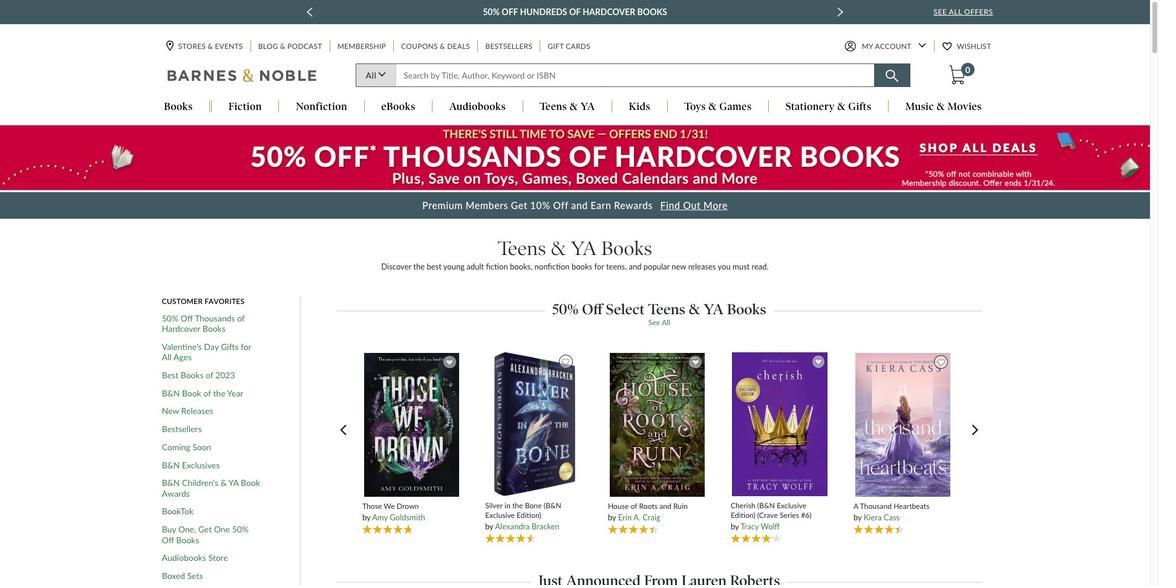Task type: locate. For each thing, give the bounding box(es) containing it.
ya inside b&n children's & ya book awards
[[228, 478, 239, 488]]

erin a. craig link
[[618, 513, 661, 523]]

get left one on the left bottom
[[198, 524, 212, 535]]

by inside cherish (b&n exclusive edition) (crave series #6) by tracy wolff
[[731, 522, 739, 532]]

3 b&n from the top
[[162, 478, 180, 488]]

& up nonfiction
[[551, 237, 566, 260]]

see
[[934, 7, 947, 16], [648, 318, 660, 327]]

thousands
[[195, 313, 235, 324]]

50% down nonfiction
[[552, 300, 579, 318]]

0 vertical spatial audiobooks
[[449, 101, 506, 113]]

0 vertical spatial get
[[511, 200, 528, 211]]

(crave
[[757, 511, 778, 520]]

ya inside button
[[581, 101, 595, 113]]

silver in the bone (b&n exclusive edition) link
[[485, 502, 583, 520]]

& down 'releases'
[[689, 300, 700, 318]]

blog
[[258, 42, 278, 51]]

1 vertical spatial and
[[629, 262, 642, 272]]

books inside buy one, get one 50% off books
[[176, 535, 199, 545]]

soon
[[192, 442, 211, 452]]

0 horizontal spatial see
[[648, 318, 660, 327]]

2 vertical spatial b&n
[[162, 478, 180, 488]]

0 horizontal spatial bestsellers link
[[162, 424, 202, 435]]

2 (b&n from the left
[[757, 502, 775, 511]]

those we drown image
[[363, 353, 460, 498]]

off inside buy one, get one 50% off books
[[162, 535, 174, 545]]

all down popular
[[662, 318, 670, 327]]

1 vertical spatial see
[[648, 318, 660, 327]]

0 vertical spatial and
[[571, 200, 588, 211]]

goldsmith
[[390, 513, 425, 523]]

book right children's
[[241, 478, 260, 488]]

off
[[502, 7, 518, 17], [553, 200, 568, 211], [582, 300, 603, 318], [181, 313, 193, 324], [162, 535, 174, 545]]

gifts inside stationery & gifts button
[[848, 101, 871, 113]]

discover
[[381, 262, 411, 272]]

all link
[[355, 64, 396, 87]]

0 vertical spatial b&n
[[162, 388, 180, 399]]

the right 'in'
[[512, 502, 523, 511]]

1 vertical spatial b&n
[[162, 460, 180, 470]]

& for coupons & deals
[[440, 42, 445, 51]]

membership link
[[336, 41, 387, 52]]

exclusive inside silver in the bone (b&n exclusive edition) by alexandra bracken
[[485, 511, 515, 520]]

0 horizontal spatial edition)
[[517, 511, 541, 520]]

hardcover up valentine's
[[162, 324, 200, 334]]

hardcover inside the 50% off thousands of hardcover books
[[162, 324, 200, 334]]

exclusive up series
[[777, 502, 806, 511]]

50% left hundreds
[[483, 7, 500, 17]]

teens & ya books discover the best young adult fiction books, nonfiction books for teens, and popular new releases you must read.
[[381, 237, 769, 272]]

by left tracy at the bottom right of the page
[[731, 522, 739, 532]]

new
[[162, 406, 179, 416]]

boxed
[[162, 571, 185, 581]]

books inside button
[[164, 101, 193, 113]]

& inside teens & ya books discover the best young adult fiction books, nonfiction books for teens, and popular new releases you must read.
[[551, 237, 566, 260]]

erin
[[618, 513, 632, 523]]

customer
[[162, 297, 203, 306]]

2 horizontal spatial the
[[512, 502, 523, 511]]

off down "customer" on the left of the page
[[181, 313, 193, 324]]

buy
[[162, 524, 176, 535]]

Search by Title, Author, Keyword or ISBN text field
[[396, 64, 874, 87]]

1 vertical spatial bestsellers
[[162, 424, 202, 434]]

by down the a
[[854, 513, 862, 523]]

b&n exclusives link
[[162, 460, 220, 471]]

1 horizontal spatial (b&n
[[757, 502, 775, 511]]

find
[[660, 200, 680, 211]]

off left the select
[[582, 300, 603, 318]]

and right teens,
[[629, 262, 642, 272]]

0 horizontal spatial get
[[198, 524, 212, 535]]

0 vertical spatial hardcover
[[583, 7, 635, 17]]

by inside house of roots and ruin by erin a. craig
[[608, 513, 616, 523]]

alexandra
[[495, 522, 530, 532]]

2 vertical spatial teens
[[648, 300, 685, 318]]

#6)
[[801, 511, 812, 520]]

by left the erin
[[608, 513, 616, 523]]

coming soon
[[162, 442, 211, 452]]

hundreds
[[520, 7, 567, 17]]

by down silver
[[485, 522, 493, 532]]

off for thousands
[[181, 313, 193, 324]]

hardcover
[[583, 7, 635, 17], [162, 324, 200, 334]]

ya right children's
[[228, 478, 239, 488]]

coupons & deals
[[401, 42, 470, 51]]

1 vertical spatial audiobooks
[[162, 553, 206, 563]]

for inside teens & ya books discover the best young adult fiction books, nonfiction books for teens, and popular new releases you must read.
[[594, 262, 604, 272]]

hardcover up cards
[[583, 7, 635, 17]]

0 vertical spatial see
[[934, 7, 947, 16]]

1 vertical spatial hardcover
[[162, 324, 200, 334]]

1 vertical spatial book
[[241, 478, 260, 488]]

bestsellers link left gift
[[484, 41, 534, 52]]

2 vertical spatial the
[[512, 502, 523, 511]]

1 horizontal spatial see
[[934, 7, 947, 16]]

0 horizontal spatial for
[[241, 342, 251, 352]]

50% right one on the left bottom
[[232, 524, 249, 535]]

& for blog & podcast
[[280, 42, 285, 51]]

& right blog
[[280, 42, 285, 51]]

1 vertical spatial teens
[[498, 237, 546, 260]]

fiction
[[229, 101, 262, 113]]

my account button
[[844, 41, 926, 52]]

off inside the 50% off thousands of hardcover books
[[181, 313, 193, 324]]

ya
[[581, 101, 595, 113], [571, 237, 596, 260], [704, 300, 723, 318], [228, 478, 239, 488]]

1 horizontal spatial audiobooks
[[449, 101, 506, 113]]

those we drown by amy goldsmith
[[362, 502, 425, 523]]

toys & games button
[[668, 101, 768, 114]]

book up new releases
[[182, 388, 201, 399]]

teens up see all link
[[648, 300, 685, 318]]

1 vertical spatial the
[[213, 388, 225, 399]]

0 horizontal spatial exclusive
[[485, 511, 515, 520]]

gifts right stationery on the right top
[[848, 101, 871, 113]]

rewards
[[614, 200, 653, 211]]

b&n up awards
[[162, 478, 180, 488]]

ya inside 50% off select teens & ya books see all
[[704, 300, 723, 318]]

account
[[875, 42, 911, 51]]

& right children's
[[221, 478, 227, 488]]

silver in the bone (b&n exclusive edition) image
[[493, 352, 576, 497]]

one,
[[178, 524, 196, 535]]

& right toys
[[709, 101, 717, 113]]

get
[[511, 200, 528, 211], [198, 524, 212, 535]]

all inside valentine's day gifts for all ages
[[162, 352, 172, 363]]

& inside 50% off select teens & ya books see all
[[689, 300, 700, 318]]

teens inside teens & ya books discover the best young adult fiction books, nonfiction books for teens, and popular new releases you must read.
[[498, 237, 546, 260]]

edition) down 'bone'
[[517, 511, 541, 520]]

ruin
[[673, 502, 688, 511]]

read.
[[752, 262, 769, 272]]

for left teens,
[[594, 262, 604, 272]]

new releases
[[162, 406, 213, 416]]

& right stationery on the right top
[[837, 101, 846, 113]]

a.
[[633, 513, 641, 523]]

0 horizontal spatial (b&n
[[544, 502, 561, 511]]

audiobooks inside teens & ya books main content
[[162, 553, 206, 563]]

of
[[569, 7, 581, 17], [237, 313, 245, 324], [206, 370, 213, 381], [203, 388, 211, 399], [631, 502, 637, 511]]

all left ages
[[162, 352, 172, 363]]

by down 'those'
[[362, 513, 370, 523]]

of inside the 50% off thousands of hardcover books
[[237, 313, 245, 324]]

kiera cass link
[[864, 513, 900, 523]]

all
[[949, 7, 962, 16], [366, 70, 376, 81], [662, 318, 670, 327], [162, 352, 172, 363]]

nonfiction
[[296, 101, 347, 113]]

kiera
[[864, 513, 882, 523]]

best
[[427, 262, 442, 272]]

bestsellers left gift
[[485, 42, 533, 51]]

& right the stores on the left of page
[[208, 42, 213, 51]]

cherish
[[731, 502, 755, 511]]

ya down you
[[704, 300, 723, 318]]

the inside teens & ya books discover the best young adult fiction books, nonfiction books for teens, and popular new releases you must read.
[[413, 262, 425, 272]]

1 horizontal spatial hardcover
[[583, 7, 635, 17]]

1 (b&n from the left
[[544, 502, 561, 511]]

1 b&n from the top
[[162, 388, 180, 399]]

off inside 50% off select teens & ya books see all
[[582, 300, 603, 318]]

best books of 2023
[[162, 370, 235, 381]]

0 horizontal spatial hardcover
[[162, 324, 200, 334]]

teens inside button
[[540, 101, 567, 113]]

the
[[413, 262, 425, 272], [213, 388, 225, 399], [512, 502, 523, 511]]

& up 50% off thousans of hardcover books, plus, save on toys, games, boxed calendars and more image
[[570, 101, 578, 113]]

bestsellers link
[[484, 41, 534, 52], [162, 424, 202, 435]]

bestsellers link up coming soon
[[162, 424, 202, 435]]

1 horizontal spatial and
[[629, 262, 642, 272]]

the left year
[[213, 388, 225, 399]]

get for members
[[511, 200, 528, 211]]

of left 2023
[[206, 370, 213, 381]]

must
[[733, 262, 750, 272]]

50% inside 50% off select teens & ya books see all
[[552, 300, 579, 318]]

0 horizontal spatial audiobooks
[[162, 553, 206, 563]]

get left 10%
[[511, 200, 528, 211]]

bestsellers up coming soon
[[162, 424, 202, 434]]

all inside 50% off select teens & ya books see all
[[662, 318, 670, 327]]

previous slide / item image
[[307, 7, 313, 17]]

get inside buy one, get one 50% off books
[[198, 524, 212, 535]]

0 vertical spatial bestsellers link
[[484, 41, 534, 52]]

(b&n up (crave
[[757, 502, 775, 511]]

see inside 50% off select teens & ya books see all
[[648, 318, 660, 327]]

& for teens & ya books discover the best young adult fiction books, nonfiction books for teens, and popular new releases you must read.
[[551, 237, 566, 260]]

edition)
[[517, 511, 541, 520], [731, 511, 755, 520]]

2 vertical spatial and
[[659, 502, 671, 511]]

50% inside buy one, get one 50% off books
[[232, 524, 249, 535]]

cart image
[[949, 66, 965, 85]]

books
[[637, 7, 667, 17], [164, 101, 193, 113], [601, 237, 652, 260], [727, 300, 766, 318], [202, 324, 225, 334], [181, 370, 204, 381], [176, 535, 199, 545]]

amy goldsmith link
[[372, 513, 425, 523]]

see left offers
[[934, 7, 947, 16]]

nonfiction button
[[279, 101, 364, 114]]

off left hundreds
[[502, 7, 518, 17]]

1 horizontal spatial the
[[413, 262, 425, 272]]

audiobooks for audiobooks store
[[162, 553, 206, 563]]

0 horizontal spatial gifts
[[221, 342, 239, 352]]

0 vertical spatial book
[[182, 388, 201, 399]]

50% off thousands of hardcover books
[[162, 313, 245, 334]]

& right music
[[937, 101, 945, 113]]

10%
[[530, 200, 550, 211]]

0 vertical spatial for
[[594, 262, 604, 272]]

and left earn
[[571, 200, 588, 211]]

customer favorites
[[162, 297, 245, 306]]

audiobooks inside button
[[449, 101, 506, 113]]

edition) inside cherish (b&n exclusive edition) (crave series #6) by tracy wolff
[[731, 511, 755, 520]]

coupons & deals link
[[400, 41, 471, 52]]

premium members get 10% off and earn rewards find out more
[[422, 200, 728, 211]]

see all link
[[648, 318, 670, 327]]

0 vertical spatial bestsellers
[[485, 42, 533, 51]]

1 vertical spatial gifts
[[221, 342, 239, 352]]

2 horizontal spatial and
[[659, 502, 671, 511]]

gifts inside valentine's day gifts for all ages
[[221, 342, 239, 352]]

1 vertical spatial for
[[241, 342, 251, 352]]

& for toys & games
[[709, 101, 717, 113]]

popular
[[644, 262, 670, 272]]

b&n for b&n children's & ya book awards
[[162, 478, 180, 488]]

& inside b&n children's & ya book awards
[[221, 478, 227, 488]]

& for teens & ya
[[570, 101, 578, 113]]

coming soon link
[[162, 442, 211, 453]]

coming
[[162, 442, 190, 452]]

all down membership link
[[366, 70, 376, 81]]

the left best
[[413, 262, 425, 272]]

50% inside the 50% off thousands of hardcover books
[[162, 313, 178, 324]]

1 edition) from the left
[[517, 511, 541, 520]]

events
[[215, 42, 243, 51]]

we
[[384, 502, 395, 511]]

50%
[[483, 7, 500, 17], [552, 300, 579, 318], [162, 313, 178, 324], [232, 524, 249, 535]]

1 horizontal spatial for
[[594, 262, 604, 272]]

0 vertical spatial gifts
[[848, 101, 871, 113]]

and left ruin
[[659, 502, 671, 511]]

0 horizontal spatial and
[[571, 200, 588, 211]]

valentine's day gifts for all ages
[[162, 342, 251, 363]]

0 horizontal spatial the
[[213, 388, 225, 399]]

b&n inside b&n children's & ya book awards
[[162, 478, 180, 488]]

bestsellers inside teens & ya books main content
[[162, 424, 202, 434]]

b&n down coming at the bottom left of the page
[[162, 460, 180, 470]]

1 horizontal spatial get
[[511, 200, 528, 211]]

kids button
[[612, 101, 667, 114]]

b&n up new
[[162, 388, 180, 399]]

for right day
[[241, 342, 251, 352]]

wolff
[[761, 522, 780, 532]]

1 horizontal spatial exclusive
[[777, 502, 806, 511]]

for
[[594, 262, 604, 272], [241, 342, 251, 352]]

0 horizontal spatial bestsellers
[[162, 424, 202, 434]]

2 edition) from the left
[[731, 511, 755, 520]]

earn
[[591, 200, 611, 211]]

1 horizontal spatial edition)
[[731, 511, 755, 520]]

teens up 50% off thousans of hardcover books, plus, save on toys, games, boxed calendars and more image
[[540, 101, 567, 113]]

of down "best books of 2023" link
[[203, 388, 211, 399]]

0 vertical spatial the
[[413, 262, 425, 272]]

teens for teens & ya
[[540, 101, 567, 113]]

stores & events link
[[166, 41, 244, 52]]

0 vertical spatial teens
[[540, 101, 567, 113]]

None field
[[396, 64, 874, 87]]

& left deals
[[440, 42, 445, 51]]

ya left the kids
[[581, 101, 595, 113]]

50% down "customer" on the left of the page
[[162, 313, 178, 324]]

b&n for b&n exclusives
[[162, 460, 180, 470]]

see down popular
[[648, 318, 660, 327]]

& inside button
[[709, 101, 717, 113]]

1 horizontal spatial gifts
[[848, 101, 871, 113]]

ya up books on the top of page
[[571, 237, 596, 260]]

exclusive down silver
[[485, 511, 515, 520]]

teens inside 50% off select teens & ya books see all
[[648, 300, 685, 318]]

of down the favorites
[[237, 313, 245, 324]]

2 b&n from the top
[[162, 460, 180, 470]]

gifts for day
[[221, 342, 239, 352]]

book inside b&n children's & ya book awards
[[241, 478, 260, 488]]

(b&n right 'bone'
[[544, 502, 561, 511]]

books button
[[147, 101, 209, 114]]

offers
[[964, 7, 993, 16]]

1 horizontal spatial book
[[241, 478, 260, 488]]

edition) down cherish
[[731, 511, 755, 520]]

off down the 'buy'
[[162, 535, 174, 545]]

books inside the 50% off thousands of hardcover books
[[202, 324, 225, 334]]

blog & podcast link
[[257, 41, 323, 52]]

of up the a. on the right of the page
[[631, 502, 637, 511]]

1 vertical spatial get
[[198, 524, 212, 535]]

teens up books,
[[498, 237, 546, 260]]

gifts right day
[[221, 342, 239, 352]]



Task type: vqa. For each thing, say whether or not it's contained in the screenshot.
"Noble" associated with Children's
no



Task type: describe. For each thing, give the bounding box(es) containing it.
audiobooks store link
[[162, 553, 228, 564]]

buy one, get one 50% off books
[[162, 524, 249, 545]]

b&n book of the year link
[[162, 388, 243, 399]]

user image
[[844, 41, 856, 52]]

b&n exclusives
[[162, 460, 220, 470]]

by inside "those we drown by amy goldsmith"
[[362, 513, 370, 523]]

kids
[[629, 101, 650, 113]]

premium
[[422, 200, 463, 211]]

those we drown link
[[362, 502, 461, 511]]

ages
[[173, 352, 192, 363]]

books inside teens & ya books discover the best young adult fiction books, nonfiction books for teens, and popular new releases you must read.
[[601, 237, 652, 260]]

house
[[608, 502, 629, 511]]

stationery & gifts button
[[769, 101, 888, 114]]

movies
[[948, 101, 982, 113]]

gift
[[548, 42, 564, 51]]

b&n for b&n book of the year
[[162, 388, 180, 399]]

0 button
[[948, 63, 975, 86]]

teens & ya
[[540, 101, 595, 113]]

50% for select
[[552, 300, 579, 318]]

and inside house of roots and ruin by erin a. craig
[[659, 502, 671, 511]]

booktok link
[[162, 507, 193, 517]]

roots
[[639, 502, 658, 511]]

off for hundreds
[[502, 7, 518, 17]]

coupons
[[401, 42, 438, 51]]

booktok
[[162, 507, 193, 517]]

off for select
[[582, 300, 603, 318]]

2023
[[215, 370, 235, 381]]

b&n children's & ya book awards link
[[162, 478, 262, 499]]

bone
[[525, 502, 542, 511]]

0 horizontal spatial book
[[182, 388, 201, 399]]

1 vertical spatial bestsellers link
[[162, 424, 202, 435]]

best books of 2023 link
[[162, 370, 235, 381]]

my account
[[862, 42, 911, 51]]

books inside 50% off select teens & ya books see all
[[727, 300, 766, 318]]

hardcover for hundreds
[[583, 7, 635, 17]]

0
[[965, 65, 970, 75]]

releases
[[688, 262, 716, 272]]

young
[[443, 262, 465, 272]]

(b&n inside cherish (b&n exclusive edition) (crave series #6) by tracy wolff
[[757, 502, 775, 511]]

you
[[718, 262, 731, 272]]

cherish (b&n exclusive edition) (crave series #6) image
[[732, 352, 828, 497]]

for inside valentine's day gifts for all ages
[[241, 342, 251, 352]]

exclusive inside cherish (b&n exclusive edition) (crave series #6) by tracy wolff
[[777, 502, 806, 511]]

all left offers
[[949, 7, 962, 16]]

search image
[[886, 70, 898, 83]]

1 horizontal spatial bestsellers
[[485, 42, 533, 51]]

teens & ya books main content
[[0, 126, 1150, 586]]

audiobooks store
[[162, 553, 228, 563]]

logo image
[[167, 69, 317, 86]]

one
[[214, 524, 230, 535]]

buy one, get one 50% off books link
[[162, 524, 262, 546]]

books,
[[510, 262, 532, 272]]

50% off thousans of hardcover books, plus, save on toys, games, boxed calendars and more image
[[0, 126, 1150, 190]]

games
[[719, 101, 752, 113]]

by inside "a thousand heartbeats by kiera cass"
[[854, 513, 862, 523]]

boxed sets link
[[162, 571, 203, 582]]

get for one,
[[198, 524, 212, 535]]

cherish (b&n exclusive edition) (crave series #6) link
[[731, 502, 829, 520]]

50% off hundreds of hardcover books link
[[483, 5, 667, 19]]

music & movies button
[[889, 101, 998, 114]]

audiobooks for audiobooks
[[449, 101, 506, 113]]

gift cards
[[548, 42, 590, 51]]

house of roots and ruin by erin a. craig
[[608, 502, 688, 523]]

silver
[[485, 502, 503, 511]]

awards
[[162, 489, 190, 499]]

b&n book of the year
[[162, 388, 243, 399]]

& for music & movies
[[937, 101, 945, 113]]

off right 10%
[[553, 200, 568, 211]]

stores & events
[[178, 42, 243, 51]]

50% for hundreds
[[483, 7, 500, 17]]

heartbeats
[[894, 502, 929, 511]]

thousand
[[860, 502, 892, 511]]

day
[[204, 342, 219, 352]]

drown
[[397, 502, 419, 511]]

teens,
[[606, 262, 627, 272]]

membership
[[337, 42, 386, 51]]

new
[[672, 262, 686, 272]]

& for stationery & gifts
[[837, 101, 846, 113]]

a thousand heartbeats by kiera cass
[[854, 502, 929, 523]]

boxed sets
[[162, 571, 203, 581]]

50% off hundreds of hardcover books
[[483, 7, 667, 17]]

down arrow image
[[918, 43, 926, 48]]

of right hundreds
[[569, 7, 581, 17]]

a thousand heartbeats image
[[855, 353, 951, 498]]

by inside silver in the bone (b&n exclusive edition) by alexandra bracken
[[485, 522, 493, 532]]

of inside house of roots and ruin by erin a. craig
[[631, 502, 637, 511]]

ya inside teens & ya books discover the best young adult fiction books, nonfiction books for teens, and popular new releases you must read.
[[571, 237, 596, 260]]

audiobooks button
[[433, 101, 522, 114]]

children's
[[182, 478, 218, 488]]

blog & podcast
[[258, 42, 322, 51]]

stores
[[178, 42, 206, 51]]

house of roots and ruin image
[[609, 353, 705, 498]]

hardcover for thousands
[[162, 324, 200, 334]]

ebooks button
[[365, 101, 432, 114]]

1 horizontal spatial bestsellers link
[[484, 41, 534, 52]]

teens & ya button
[[523, 101, 612, 114]]

next slide / item image
[[837, 7, 843, 17]]

a
[[854, 502, 858, 511]]

stationery
[[786, 101, 835, 113]]

best
[[162, 370, 178, 381]]

gifts for &
[[848, 101, 871, 113]]

house of roots and ruin link
[[608, 502, 706, 511]]

bracken
[[532, 522, 559, 532]]

and inside teens & ya books discover the best young adult fiction books, nonfiction books for teens, and popular new releases you must read.
[[629, 262, 642, 272]]

releases
[[181, 406, 213, 416]]

adult
[[467, 262, 484, 272]]

more
[[703, 200, 728, 211]]

music
[[905, 101, 934, 113]]

gift cards link
[[546, 41, 592, 52]]

music & movies
[[905, 101, 982, 113]]

store
[[208, 553, 228, 563]]

see all offers
[[934, 7, 993, 16]]

nonfiction
[[534, 262, 570, 272]]

& for stores & events
[[208, 42, 213, 51]]

tracy
[[741, 522, 759, 532]]

the inside silver in the bone (b&n exclusive edition) by alexandra bracken
[[512, 502, 523, 511]]

(b&n inside silver in the bone (b&n exclusive edition) by alexandra bracken
[[544, 502, 561, 511]]

exclusives
[[182, 460, 220, 470]]

year
[[227, 388, 243, 399]]

edition) inside silver in the bone (b&n exclusive edition) by alexandra bracken
[[517, 511, 541, 520]]

teens for teens & ya books discover the best young adult fiction books, nonfiction books for teens, and popular new releases you must read.
[[498, 237, 546, 260]]

a thousand heartbeats link
[[854, 502, 952, 511]]

deals
[[447, 42, 470, 51]]

craig
[[643, 513, 661, 523]]

valentine's day gifts for all ages link
[[162, 342, 262, 363]]

50% for thousands
[[162, 313, 178, 324]]

see all offers link
[[934, 7, 993, 16]]

silver in the bone (b&n exclusive edition) by alexandra bracken
[[485, 502, 561, 532]]



